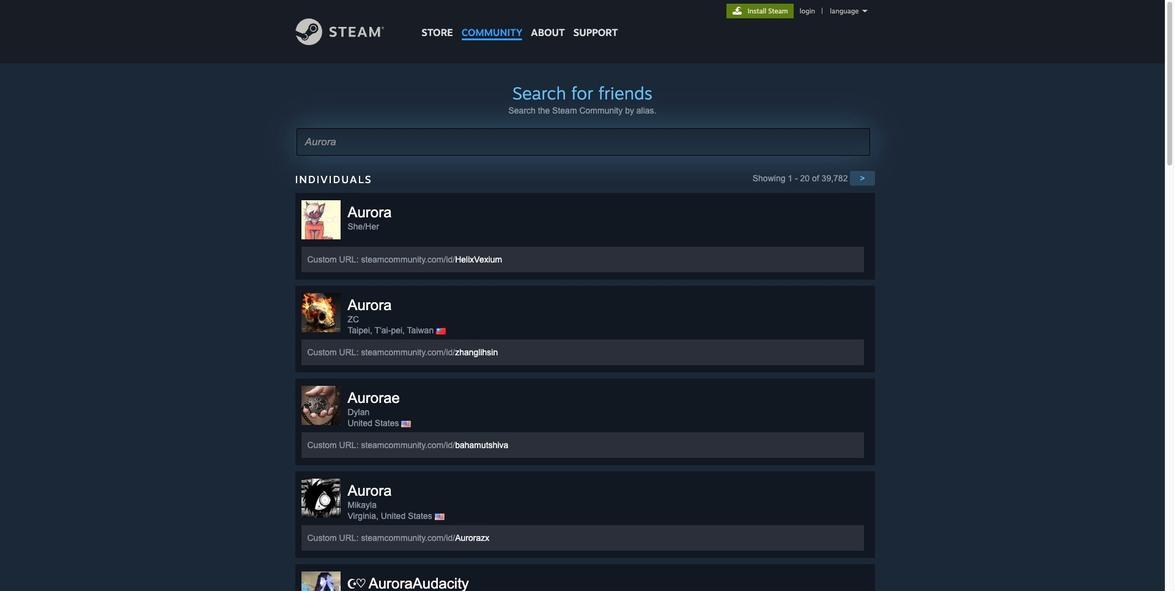 Task type: vqa. For each thing, say whether or not it's contained in the screenshot.
the discussions for Description
no



Task type: locate. For each thing, give the bounding box(es) containing it.
None text field
[[296, 128, 870, 156]]

account menu navigation
[[726, 4, 870, 18]]

link to the steam homepage image
[[295, 18, 403, 45]]



Task type: describe. For each thing, give the bounding box(es) containing it.
global menu navigation
[[417, 0, 622, 44]]



